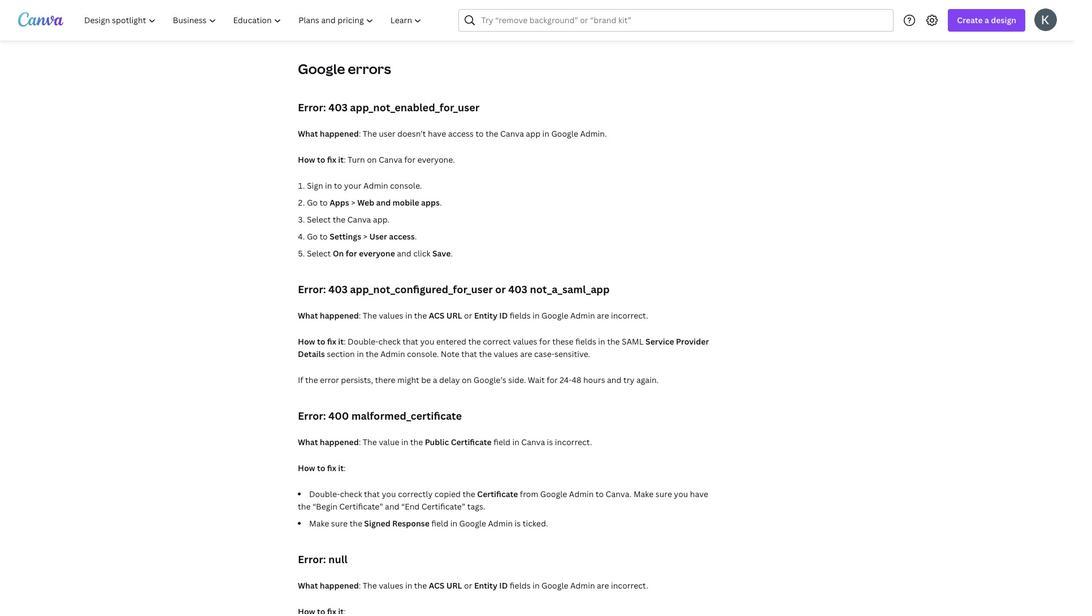 Task type: locate. For each thing, give the bounding box(es) containing it.
403 down on
[[329, 283, 348, 296]]

2 it from the top
[[338, 336, 344, 347]]

2 vertical spatial it
[[338, 463, 344, 474]]

1 horizontal spatial certificate"
[[422, 502, 466, 512]]

1 horizontal spatial sure
[[656, 489, 672, 500]]

0 vertical spatial have
[[428, 128, 446, 139]]

go
[[307, 197, 318, 208], [307, 231, 318, 242]]

canva
[[500, 128, 524, 139], [379, 154, 402, 165], [348, 214, 371, 225], [522, 437, 545, 448]]

it
[[338, 154, 344, 165], [338, 336, 344, 347], [338, 463, 344, 474]]

entered
[[437, 336, 467, 347]]

wait
[[528, 375, 545, 386]]

3 it from the top
[[338, 463, 344, 474]]

1 what from the top
[[298, 128, 318, 139]]

might
[[398, 375, 419, 386]]

0 horizontal spatial field
[[432, 519, 449, 529]]

admin inside from google admin to canva. make sure you have the "begin certificate" and "end certificate" tags.
[[569, 489, 594, 500]]

0 vertical spatial url
[[447, 310, 462, 321]]

0 horizontal spatial is
[[515, 519, 521, 529]]

fix
[[327, 154, 336, 165], [327, 336, 336, 347], [327, 463, 336, 474]]

1 how from the top
[[298, 154, 315, 165]]

1 vertical spatial entity
[[474, 581, 498, 591]]

the
[[486, 128, 499, 139], [333, 214, 346, 225], [414, 310, 427, 321], [468, 336, 481, 347], [607, 336, 620, 347], [366, 349, 379, 360], [479, 349, 492, 360], [305, 375, 318, 386], [410, 437, 423, 448], [463, 489, 476, 500], [298, 502, 311, 512], [350, 519, 362, 529], [414, 581, 427, 591]]

1 horizontal spatial you
[[420, 336, 435, 347]]

to left app
[[476, 128, 484, 139]]

0 vertical spatial fix
[[327, 154, 336, 165]]

2 how from the top
[[298, 336, 315, 347]]

1 vertical spatial have
[[690, 489, 709, 500]]

1 vertical spatial double-
[[309, 489, 340, 500]]

how to fix it : double-check that you entered the correct values for these fields in the saml
[[298, 336, 646, 347]]

0 vertical spatial console.
[[390, 180, 422, 191]]

web
[[357, 197, 374, 208]]

1 vertical spatial select
[[307, 248, 331, 259]]

error: 403 app_not_enabled_for_user
[[298, 101, 480, 114]]

0 vertical spatial double-
[[348, 336, 379, 347]]

for left the 24-
[[547, 375, 558, 386]]

value
[[379, 437, 400, 448]]

2 select from the top
[[307, 248, 331, 259]]

what happened : the values in the acs url or entity id fields in google admin are incorrect.
[[298, 310, 649, 321], [298, 581, 649, 591]]

for down doesn't
[[404, 154, 416, 165]]

3 the from the top
[[363, 437, 377, 448]]

0 vertical spatial how
[[298, 154, 315, 165]]

error: for error: 403 app_not_enabled_for_user
[[298, 101, 326, 114]]

go down sign
[[307, 197, 318, 208]]

errors
[[348, 59, 391, 78]]

1 vertical spatial it
[[338, 336, 344, 347]]

1 it from the top
[[338, 154, 344, 165]]

in
[[543, 128, 550, 139], [325, 180, 332, 191], [405, 310, 412, 321], [533, 310, 540, 321], [598, 336, 605, 347], [357, 349, 364, 360], [401, 437, 408, 448], [513, 437, 520, 448], [450, 519, 458, 529], [405, 581, 412, 591], [533, 581, 540, 591]]

sure down "begin
[[331, 519, 348, 529]]

4 the from the top
[[363, 581, 377, 591]]

2 entity from the top
[[474, 581, 498, 591]]

3 what from the top
[[298, 437, 318, 448]]

for
[[404, 154, 416, 165], [346, 248, 357, 259], [539, 336, 551, 347], [547, 375, 558, 386]]

4 what from the top
[[298, 581, 318, 591]]

0 horizontal spatial that
[[364, 489, 380, 500]]

fix left "turn"
[[327, 154, 336, 165]]

1 vertical spatial sure
[[331, 519, 348, 529]]

403 down google errors
[[329, 101, 348, 114]]

what up how to fix it :
[[298, 437, 318, 448]]

1 vertical spatial access
[[389, 231, 415, 242]]

canva up go to settings > user access .
[[348, 214, 371, 225]]

malformed_certificate
[[352, 409, 462, 423]]

1 vertical spatial a
[[433, 375, 437, 386]]

1 vertical spatial make
[[309, 519, 329, 529]]

fields
[[510, 310, 531, 321], [576, 336, 597, 347], [510, 581, 531, 591]]

kendall parks image
[[1035, 8, 1057, 31]]

2 vertical spatial how
[[298, 463, 315, 474]]

0 vertical spatial check
[[379, 336, 401, 347]]

sure
[[656, 489, 672, 500], [331, 519, 348, 529]]

to left canva.
[[596, 489, 604, 500]]

entity
[[474, 310, 498, 321], [474, 581, 498, 591]]

what
[[298, 128, 318, 139], [298, 310, 318, 321], [298, 437, 318, 448], [298, 581, 318, 591]]

what happened : the value in the public certificate field in canva is incorrect.
[[298, 437, 592, 448]]

0 horizontal spatial on
[[367, 154, 377, 165]]

acs
[[429, 310, 445, 321], [429, 581, 445, 591]]

2 horizontal spatial .
[[451, 248, 453, 259]]

happened up "turn"
[[320, 128, 359, 139]]

0 horizontal spatial check
[[340, 489, 362, 500]]

your
[[344, 180, 362, 191]]

0 vertical spatial access
[[448, 128, 474, 139]]

happened down null
[[320, 581, 359, 591]]

access right user on the left
[[389, 231, 415, 242]]

select left on
[[307, 248, 331, 259]]

to up sign
[[317, 154, 325, 165]]

provider
[[676, 336, 709, 347]]

0 vertical spatial .
[[440, 197, 442, 208]]

0 vertical spatial id
[[499, 310, 508, 321]]

what up sign
[[298, 128, 318, 139]]

console. up be
[[407, 349, 439, 360]]

what up "details"
[[298, 310, 318, 321]]

sure right canva.
[[656, 489, 672, 500]]

have inside from google admin to canva. make sure you have the "begin certificate" and "end certificate" tags.
[[690, 489, 709, 500]]

> left user on the left
[[363, 231, 368, 242]]

3 happened from the top
[[320, 437, 359, 448]]

certificate" down copied
[[422, 502, 466, 512]]

1 url from the top
[[447, 310, 462, 321]]

0 vertical spatial a
[[985, 15, 990, 25]]

1 horizontal spatial is
[[547, 437, 553, 448]]

4 error: from the top
[[298, 553, 326, 567]]

how up "details"
[[298, 336, 315, 347]]

1 horizontal spatial .
[[440, 197, 442, 208]]

incorrect.
[[611, 310, 649, 321], [555, 437, 592, 448], [611, 581, 649, 591]]

select the canva app.
[[307, 214, 390, 225]]

1 horizontal spatial check
[[379, 336, 401, 347]]

403 for app_not_configured_for_user
[[329, 283, 348, 296]]

0 horizontal spatial .
[[415, 231, 417, 242]]

fix up the section
[[327, 336, 336, 347]]

a
[[985, 15, 990, 25], [433, 375, 437, 386]]

details
[[298, 349, 325, 360]]

how for how to fix it :
[[298, 463, 315, 474]]

1 vertical spatial fields
[[576, 336, 597, 347]]

select
[[307, 214, 331, 225], [307, 248, 331, 259]]

if
[[298, 375, 303, 386]]

admin
[[364, 180, 388, 191], [571, 310, 595, 321], [381, 349, 405, 360], [569, 489, 594, 500], [488, 519, 513, 529], [571, 581, 595, 591]]

make right canva.
[[634, 489, 654, 500]]

> for settings
[[363, 231, 368, 242]]

google errors
[[298, 59, 391, 78]]

and
[[376, 197, 391, 208], [397, 248, 412, 259], [607, 375, 622, 386], [385, 502, 400, 512]]

be
[[421, 375, 431, 386]]

note
[[441, 349, 460, 360]]

0 horizontal spatial have
[[428, 128, 446, 139]]

go for go to settings > user access .
[[307, 231, 318, 242]]

1 horizontal spatial field
[[494, 437, 511, 448]]

it up the section
[[338, 336, 344, 347]]

403 for app_not_enabled_for_user
[[329, 101, 348, 114]]

field
[[494, 437, 511, 448], [432, 519, 449, 529]]

1 vertical spatial >
[[363, 231, 368, 242]]

that down "how to fix it : double-check that you entered the correct values for these fields in the saml"
[[462, 349, 477, 360]]

are
[[597, 310, 609, 321], [520, 349, 532, 360], [597, 581, 609, 591]]

double-check that you correctly copied the certificate
[[309, 489, 518, 500]]

it left "turn"
[[338, 154, 344, 165]]

make down "begin
[[309, 519, 329, 529]]

2 vertical spatial or
[[464, 581, 473, 591]]

and left click
[[397, 248, 412, 259]]

0 horizontal spatial certificate"
[[339, 502, 383, 512]]

0 vertical spatial that
[[403, 336, 419, 347]]

happened up the section
[[320, 310, 359, 321]]

check down how to fix it :
[[340, 489, 362, 500]]

1 select from the top
[[307, 214, 331, 225]]

google
[[298, 59, 345, 78], [552, 128, 578, 139], [542, 310, 569, 321], [540, 489, 567, 500], [459, 519, 486, 529], [542, 581, 569, 591]]

2 happened from the top
[[320, 310, 359, 321]]

1 vertical spatial certificate
[[477, 489, 518, 500]]

1 vertical spatial .
[[415, 231, 417, 242]]

0 vertical spatial acs
[[429, 310, 445, 321]]

0 vertical spatial select
[[307, 214, 331, 225]]

how up "begin
[[298, 463, 315, 474]]

try
[[624, 375, 635, 386]]

create a design
[[958, 15, 1017, 25]]

0 vertical spatial or
[[495, 283, 506, 296]]

1 entity from the top
[[474, 310, 498, 321]]

2 fix from the top
[[327, 336, 336, 347]]

go left settings
[[307, 231, 318, 242]]

1 vertical spatial on
[[462, 375, 472, 386]]

values
[[379, 310, 403, 321], [513, 336, 538, 347], [494, 349, 518, 360], [379, 581, 403, 591]]

0 vertical spatial is
[[547, 437, 553, 448]]

the
[[363, 128, 377, 139], [363, 310, 377, 321], [363, 437, 377, 448], [363, 581, 377, 591]]

select for select on for everyone and click save .
[[307, 248, 331, 259]]

a left design
[[985, 15, 990, 25]]

1 vertical spatial are
[[520, 349, 532, 360]]

0 vertical spatial it
[[338, 154, 344, 165]]

> for apps
[[351, 197, 356, 208]]

that up signed
[[364, 489, 380, 500]]

or
[[495, 283, 506, 296], [464, 310, 473, 321], [464, 581, 473, 591]]

to
[[476, 128, 484, 139], [317, 154, 325, 165], [334, 180, 342, 191], [320, 197, 328, 208], [320, 231, 328, 242], [317, 336, 325, 347], [317, 463, 325, 474], [596, 489, 604, 500]]

Try "remove background" or "brand kit" search field
[[481, 10, 887, 31]]

the inside from google admin to canva. make sure you have the "begin certificate" and "end certificate" tags.
[[298, 502, 311, 512]]

persists,
[[341, 375, 373, 386]]

0 vertical spatial entity
[[474, 310, 498, 321]]

1 error: from the top
[[298, 101, 326, 114]]

user
[[369, 231, 387, 242]]

select down 'apps'
[[307, 214, 331, 225]]

response
[[392, 519, 430, 529]]

error: 400 malformed_certificate
[[298, 409, 462, 423]]

3 how from the top
[[298, 463, 315, 474]]

fix up "begin
[[327, 463, 336, 474]]

it down 400
[[338, 463, 344, 474]]

0 horizontal spatial >
[[351, 197, 356, 208]]

url
[[447, 310, 462, 321], [447, 581, 462, 591]]

null
[[329, 553, 348, 567]]

3 error: from the top
[[298, 409, 326, 423]]

1 vertical spatial acs
[[429, 581, 445, 591]]

double- up the section
[[348, 336, 379, 347]]

1 vertical spatial go
[[307, 231, 318, 242]]

2 the from the top
[[363, 310, 377, 321]]

on right delay
[[462, 375, 472, 386]]

0 vertical spatial >
[[351, 197, 356, 208]]

2 error: from the top
[[298, 283, 326, 296]]

a right be
[[433, 375, 437, 386]]

id
[[499, 310, 508, 321], [499, 581, 508, 591]]

that up might
[[403, 336, 419, 347]]

go for go to apps > web and mobile apps .
[[307, 197, 318, 208]]

access
[[448, 128, 474, 139], [389, 231, 415, 242]]

console. up mobile
[[390, 180, 422, 191]]

2 go from the top
[[307, 231, 318, 242]]

certificate
[[451, 437, 492, 448], [477, 489, 518, 500]]

error: for error: null
[[298, 553, 326, 567]]

error: 403 app_not_configured_for_user or 403 not_a_saml_app
[[298, 283, 610, 296]]

check up there
[[379, 336, 401, 347]]

1 vertical spatial url
[[447, 581, 462, 591]]

make
[[634, 489, 654, 500], [309, 519, 329, 529]]

0 vertical spatial what happened : the values in the acs url or entity id fields in google admin are incorrect.
[[298, 310, 649, 321]]

1 go from the top
[[307, 197, 318, 208]]

to left settings
[[320, 231, 328, 242]]

to up "begin
[[317, 463, 325, 474]]

certificate" up signed
[[339, 502, 383, 512]]

0 vertical spatial go
[[307, 197, 318, 208]]

to inside from google admin to canva. make sure you have the "begin certificate" and "end certificate" tags.
[[596, 489, 604, 500]]

certificate right the public in the left of the page
[[451, 437, 492, 448]]

1 horizontal spatial that
[[403, 336, 419, 347]]

2 horizontal spatial you
[[674, 489, 688, 500]]

0 vertical spatial make
[[634, 489, 654, 500]]

0 horizontal spatial access
[[389, 231, 415, 242]]

. up click
[[415, 231, 417, 242]]

how for how to fix it : double-check that you entered the correct values for these fields in the saml
[[298, 336, 315, 347]]

2 horizontal spatial that
[[462, 349, 477, 360]]

0 vertical spatial on
[[367, 154, 377, 165]]

console.
[[390, 180, 422, 191], [407, 349, 439, 360]]

a inside dropdown button
[[985, 15, 990, 25]]

1 id from the top
[[499, 310, 508, 321]]

1 vertical spatial how
[[298, 336, 315, 347]]

1 horizontal spatial make
[[634, 489, 654, 500]]

certificate up tags.
[[477, 489, 518, 500]]

0 vertical spatial incorrect.
[[611, 310, 649, 321]]

double- up "begin
[[309, 489, 340, 500]]

canva down user
[[379, 154, 402, 165]]

turn
[[348, 154, 365, 165]]

. right click
[[451, 248, 453, 259]]

how up sign
[[298, 154, 315, 165]]

0 horizontal spatial you
[[382, 489, 396, 500]]

1 fix from the top
[[327, 154, 336, 165]]

on right "turn"
[[367, 154, 377, 165]]

google inside from google admin to canva. make sure you have the "begin certificate" and "end certificate" tags.
[[540, 489, 567, 500]]

tags.
[[467, 502, 485, 512]]

for right on
[[346, 248, 357, 259]]

0 vertical spatial sure
[[656, 489, 672, 500]]

happened
[[320, 128, 359, 139], [320, 310, 359, 321], [320, 437, 359, 448], [320, 581, 359, 591]]

1 vertical spatial is
[[515, 519, 521, 529]]

1 vertical spatial id
[[499, 581, 508, 591]]

1 vertical spatial fix
[[327, 336, 336, 347]]

access up the everyone.
[[448, 128, 474, 139]]

how to fix it :
[[298, 463, 346, 474]]

1 horizontal spatial have
[[690, 489, 709, 500]]

> left web
[[351, 197, 356, 208]]

to up "details"
[[317, 336, 325, 347]]

and left "end
[[385, 502, 400, 512]]

happened down 400
[[320, 437, 359, 448]]

1 vertical spatial what happened : the values in the acs url or entity id fields in google admin are incorrect.
[[298, 581, 649, 591]]

saml
[[622, 336, 644, 347]]

1 vertical spatial or
[[464, 310, 473, 321]]

signed
[[364, 519, 391, 529]]

2 url from the top
[[447, 581, 462, 591]]

1 horizontal spatial a
[[985, 15, 990, 25]]

it for double-
[[338, 336, 344, 347]]

1 horizontal spatial >
[[363, 231, 368, 242]]

1 horizontal spatial access
[[448, 128, 474, 139]]

. right mobile
[[440, 197, 442, 208]]

how
[[298, 154, 315, 165], [298, 336, 315, 347], [298, 463, 315, 474]]

what down error: null
[[298, 581, 318, 591]]

2 vertical spatial fix
[[327, 463, 336, 474]]

ticked.
[[523, 519, 548, 529]]

0 horizontal spatial make
[[309, 519, 329, 529]]



Task type: describe. For each thing, give the bounding box(es) containing it.
section
[[327, 349, 355, 360]]

create
[[958, 15, 983, 25]]

2 vertical spatial incorrect.
[[611, 581, 649, 591]]

go to settings > user access .
[[307, 231, 417, 242]]

0 horizontal spatial a
[[433, 375, 437, 386]]

side.
[[508, 375, 526, 386]]

and up app.
[[376, 197, 391, 208]]

doesn't
[[398, 128, 426, 139]]

sign in to your admin console.
[[307, 180, 422, 191]]

fix for turn
[[327, 154, 336, 165]]

sure inside from google admin to canva. make sure you have the "begin certificate" and "end certificate" tags.
[[656, 489, 672, 500]]

settings
[[330, 231, 361, 242]]

everyone
[[359, 248, 395, 259]]

select on for everyone and click save .
[[307, 248, 453, 259]]

for up case-
[[539, 336, 551, 347]]

create a design button
[[949, 9, 1026, 32]]

again.
[[637, 375, 659, 386]]

error: null
[[298, 553, 348, 567]]

correctly
[[398, 489, 433, 500]]

400
[[329, 409, 349, 423]]

to left your
[[334, 180, 342, 191]]

from
[[520, 489, 539, 500]]

from google admin to canva. make sure you have the "begin certificate" and "end certificate" tags.
[[298, 489, 709, 512]]

section in the admin console. note that the values are case-sensitive.
[[325, 349, 591, 360]]

hours
[[584, 375, 605, 386]]

0 vertical spatial fields
[[510, 310, 531, 321]]

2 certificate" from the left
[[422, 502, 466, 512]]

2 vertical spatial fields
[[510, 581, 531, 591]]

app
[[526, 128, 541, 139]]

403 left not_a_saml_app
[[508, 283, 528, 296]]

2 vertical spatial are
[[597, 581, 609, 591]]

apps
[[330, 197, 349, 208]]

app_not_configured_for_user
[[350, 283, 493, 296]]

3 fix from the top
[[327, 463, 336, 474]]

canva left app
[[500, 128, 524, 139]]

select for select the canva app.
[[307, 214, 331, 225]]

1 certificate" from the left
[[339, 502, 383, 512]]

delay
[[439, 375, 460, 386]]

case-
[[534, 349, 555, 360]]

public
[[425, 437, 449, 448]]

go to apps > web and mobile apps .
[[307, 197, 442, 208]]

0 vertical spatial field
[[494, 437, 511, 448]]

2 what from the top
[[298, 310, 318, 321]]

1 happened from the top
[[320, 128, 359, 139]]

1 horizontal spatial on
[[462, 375, 472, 386]]

it for turn
[[338, 154, 344, 165]]

correct
[[483, 336, 511, 347]]

0 vertical spatial are
[[597, 310, 609, 321]]

"end
[[402, 502, 420, 512]]

canva up the from
[[522, 437, 545, 448]]

what happened : the user doesn't have access to the canva app in google admin.
[[298, 128, 607, 139]]

google's
[[474, 375, 507, 386]]

make inside from google admin to canva. make sure you have the "begin certificate" and "end certificate" tags.
[[634, 489, 654, 500]]

error: for error: 403 app_not_configured_for_user or 403 not_a_saml_app
[[298, 283, 326, 296]]

0 vertical spatial certificate
[[451, 437, 492, 448]]

2 acs from the top
[[429, 581, 445, 591]]

1 what happened : the values in the acs url or entity id fields in google admin are incorrect. from the top
[[298, 310, 649, 321]]

top level navigation element
[[77, 9, 432, 32]]

not_a_saml_app
[[530, 283, 610, 296]]

error: for error: 400 malformed_certificate
[[298, 409, 326, 423]]

and inside from google admin to canva. make sure you have the "begin certificate" and "end certificate" tags.
[[385, 502, 400, 512]]

to left 'apps'
[[320, 197, 328, 208]]

2 what happened : the values in the acs url or entity id fields in google admin are incorrect. from the top
[[298, 581, 649, 591]]

admin.
[[580, 128, 607, 139]]

sensitive.
[[555, 349, 591, 360]]

design
[[991, 15, 1017, 25]]

2 vertical spatial .
[[451, 248, 453, 259]]

1 vertical spatial that
[[462, 349, 477, 360]]

"begin
[[313, 502, 338, 512]]

0 horizontal spatial double-
[[309, 489, 340, 500]]

2 id from the top
[[499, 581, 508, 591]]

make sure the signed response field in google admin is ticked.
[[309, 519, 548, 529]]

there
[[375, 375, 396, 386]]

if the error persists, there might be a delay on google's side. wait for 24-48 hours and try again.
[[298, 375, 659, 386]]

you inside from google admin to canva. make sure you have the "begin certificate" and "end certificate" tags.
[[674, 489, 688, 500]]

on
[[333, 248, 344, 259]]

service provider details
[[298, 336, 709, 360]]

sign
[[307, 180, 323, 191]]

1 vertical spatial check
[[340, 489, 362, 500]]

1 horizontal spatial double-
[[348, 336, 379, 347]]

how for how to fix it : turn on canva for everyone.
[[298, 154, 315, 165]]

user
[[379, 128, 396, 139]]

1 the from the top
[[363, 128, 377, 139]]

mobile
[[393, 197, 419, 208]]

these
[[553, 336, 574, 347]]

1 vertical spatial console.
[[407, 349, 439, 360]]

everyone.
[[418, 154, 455, 165]]

1 acs from the top
[[429, 310, 445, 321]]

save
[[433, 248, 451, 259]]

app.
[[373, 214, 390, 225]]

how to fix it : turn on canva for everyone.
[[298, 154, 455, 165]]

48
[[572, 375, 582, 386]]

and left try
[[607, 375, 622, 386]]

1 vertical spatial incorrect.
[[555, 437, 592, 448]]

1 vertical spatial field
[[432, 519, 449, 529]]

service
[[646, 336, 674, 347]]

fix for double-
[[327, 336, 336, 347]]

error
[[320, 375, 339, 386]]

apps
[[421, 197, 440, 208]]

app_not_enabled_for_user
[[350, 101, 480, 114]]

0 horizontal spatial sure
[[331, 519, 348, 529]]

2 vertical spatial that
[[364, 489, 380, 500]]

click
[[413, 248, 431, 259]]

copied
[[435, 489, 461, 500]]

24-
[[560, 375, 572, 386]]

4 happened from the top
[[320, 581, 359, 591]]

canva.
[[606, 489, 632, 500]]



Task type: vqa. For each thing, say whether or not it's contained in the screenshot.


